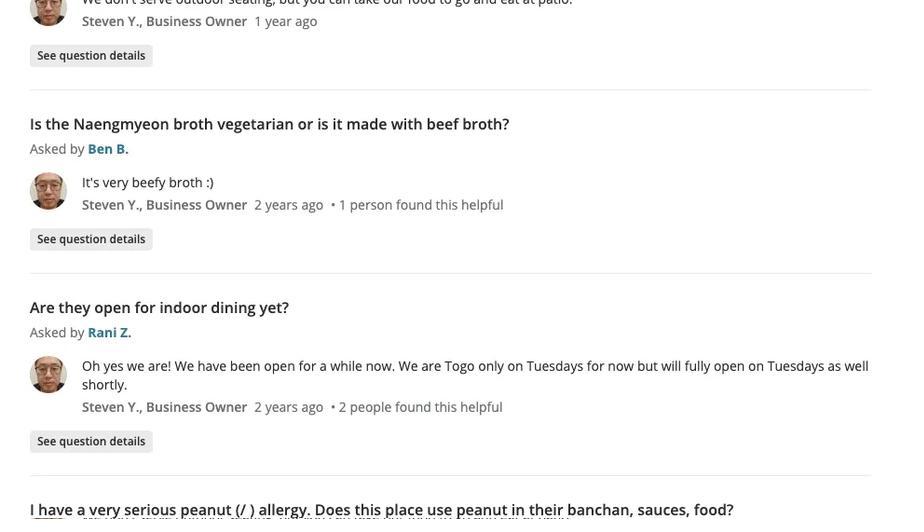 Task type: vqa. For each thing, say whether or not it's contained in the screenshot.
and
no



Task type: locate. For each thing, give the bounding box(es) containing it.
broth inside is the naengmyeon broth vegetarian or is it made with beef broth? asked by ben b.
[[173, 114, 214, 134]]

0 vertical spatial see question details link
[[30, 45, 153, 67]]

ago right year
[[295, 12, 318, 29]]

0 vertical spatial steven
[[82, 12, 125, 29]]

years for or
[[265, 195, 298, 213]]

steven y., business owner down are!
[[82, 398, 247, 415]]

open right the been at the left of page
[[264, 357, 295, 374]]

1 vertical spatial broth
[[169, 173, 203, 191]]

1 person found this helpful
[[339, 195, 504, 213]]

2 years ago down a
[[255, 398, 324, 415]]

2 down is the naengmyeon broth vegetarian or is it made with beef broth? asked by ben b.
[[255, 195, 262, 213]]

3 y., from the top
[[128, 398, 143, 415]]

found right people
[[395, 398, 432, 415]]

2 steven from the top
[[82, 195, 125, 213]]

naengmyeon
[[73, 114, 169, 134]]

see question details
[[37, 48, 146, 63], [37, 231, 146, 247], [37, 434, 146, 449]]

ben b. link
[[88, 139, 129, 157]]

but
[[638, 357, 658, 374]]

2 vertical spatial owner
[[205, 398, 247, 415]]

y.,
[[128, 12, 143, 29], [128, 195, 143, 213], [128, 398, 143, 415]]

for left a
[[299, 357, 316, 374]]

question up the
[[59, 48, 107, 63]]

2 horizontal spatial open
[[714, 357, 745, 374]]

1 left year
[[255, 12, 262, 29]]

asked inside is the naengmyeon broth vegetarian or is it made with beef broth? asked by ben b.
[[30, 139, 67, 157]]

we
[[175, 357, 194, 374], [399, 357, 418, 374]]

3 see question details from the top
[[37, 434, 146, 449]]

business
[[146, 12, 202, 29], [146, 195, 202, 213], [146, 398, 202, 415]]

are!
[[148, 357, 171, 374]]

it's
[[82, 173, 99, 191]]

1 horizontal spatial we
[[399, 357, 418, 374]]

for left now
[[587, 357, 605, 374]]

see question details link for open
[[30, 431, 153, 453]]

question down 'shortly.'
[[59, 434, 107, 449]]

2 vertical spatial see question details
[[37, 434, 146, 449]]

owner down :) at top
[[205, 195, 247, 213]]

1 horizontal spatial on
[[749, 357, 765, 374]]

owner for indoor
[[205, 398, 247, 415]]

question for naengmyeon
[[59, 231, 107, 247]]

1 2 years ago from the top
[[255, 195, 324, 213]]

0 vertical spatial question
[[59, 48, 107, 63]]

2 2 years ago from the top
[[255, 398, 324, 415]]

ago left person
[[302, 195, 324, 213]]

by left the ben
[[70, 139, 84, 157]]

on
[[508, 357, 524, 374], [749, 357, 765, 374]]

0 vertical spatial 1
[[255, 12, 262, 29]]

1 horizontal spatial for
[[299, 357, 316, 374]]

see
[[37, 48, 56, 63], [37, 231, 56, 247], [37, 434, 56, 449]]

oh yes we are!  we have been open for a while now.  we are togo only on tuesdays for now but will fully open on tuesdays as well shortly.
[[82, 357, 869, 393]]

for left indoor
[[135, 297, 156, 317]]

3 question from the top
[[59, 434, 107, 449]]

details for naengmyeon
[[110, 231, 146, 247]]

3 details from the top
[[110, 434, 146, 449]]

years
[[265, 195, 298, 213], [265, 398, 298, 415]]

years left people
[[265, 398, 298, 415]]

1 vertical spatial 1
[[339, 195, 347, 213]]

2 years from the top
[[265, 398, 298, 415]]

owner
[[205, 12, 247, 29], [205, 195, 247, 213], [205, 398, 247, 415]]

while
[[330, 357, 363, 374]]

yet?
[[260, 297, 289, 317]]

1 horizontal spatial tuesdays
[[768, 357, 825, 374]]

broth up :) at top
[[173, 114, 214, 134]]

business for broth
[[146, 195, 202, 213]]

0 horizontal spatial on
[[508, 357, 524, 374]]

1 vertical spatial see
[[37, 231, 56, 247]]

0 vertical spatial this
[[436, 195, 458, 213]]

1 vertical spatial by
[[70, 323, 84, 341]]

1 vertical spatial ago
[[302, 195, 324, 213]]

2 vertical spatial ago
[[302, 398, 324, 415]]

by inside is the naengmyeon broth vegetarian or is it made with beef broth? asked by ben b.
[[70, 139, 84, 157]]

1 vertical spatial see question details
[[37, 231, 146, 247]]

this right person
[[436, 195, 458, 213]]

yes
[[104, 357, 124, 374]]

2 vertical spatial question
[[59, 434, 107, 449]]

0 vertical spatial business
[[146, 12, 202, 29]]

2 see from the top
[[37, 231, 56, 247]]

0 vertical spatial y.,
[[128, 12, 143, 29]]

broth left :) at top
[[169, 173, 203, 191]]

0 vertical spatial owner
[[205, 12, 247, 29]]

by
[[70, 139, 84, 157], [70, 323, 84, 341]]

2 years ago
[[255, 195, 324, 213], [255, 398, 324, 415]]

by inside are they open for indoor dining yet? asked by rani z.
[[70, 323, 84, 341]]

2 years ago down is the naengmyeon broth vegetarian or is it made with beef broth? asked by ben b.
[[255, 195, 324, 213]]

details up naengmyeon
[[110, 48, 146, 63]]

details down very
[[110, 231, 146, 247]]

0 vertical spatial found
[[396, 195, 433, 213]]

2 y., from the top
[[128, 195, 143, 213]]

tuesdays right only
[[527, 357, 584, 374]]

0 horizontal spatial open
[[94, 297, 131, 317]]

on right only
[[508, 357, 524, 374]]

1 left person
[[339, 195, 347, 213]]

asked inside are they open for indoor dining yet? asked by rani z.
[[30, 323, 67, 341]]

year
[[265, 12, 292, 29]]

1 horizontal spatial 1
[[339, 195, 347, 213]]

0 vertical spatial see
[[37, 48, 56, 63]]

0 horizontal spatial tuesdays
[[527, 357, 584, 374]]

1 vertical spatial owner
[[205, 195, 247, 213]]

1 by from the top
[[70, 139, 84, 157]]

1
[[255, 12, 262, 29], [339, 195, 347, 213]]

a
[[320, 357, 327, 374]]

2 vertical spatial see question details link
[[30, 431, 153, 453]]

see for are
[[37, 434, 56, 449]]

1 vertical spatial steven y., business owner
[[82, 398, 247, 415]]

steven y., business owner 1 year ago
[[82, 12, 318, 29]]

see question details link
[[30, 45, 153, 67], [30, 228, 153, 251], [30, 431, 153, 453]]

1 vertical spatial this
[[435, 398, 457, 415]]

vegetarian
[[217, 114, 294, 134]]

0 vertical spatial details
[[110, 48, 146, 63]]

for
[[135, 297, 156, 317], [299, 357, 316, 374], [587, 357, 605, 374]]

business for for
[[146, 398, 202, 415]]

2
[[255, 195, 262, 213], [255, 398, 262, 415], [339, 398, 347, 415]]

y., for naengmyeon
[[128, 195, 143, 213]]

2 details from the top
[[110, 231, 146, 247]]

1 vertical spatial question
[[59, 231, 107, 247]]

details down 'shortly.'
[[110, 434, 146, 449]]

0 vertical spatial steven y., business owner
[[82, 195, 247, 213]]

0 vertical spatial 2 years ago
[[255, 195, 324, 213]]

1 vertical spatial see question details link
[[30, 228, 153, 251]]

asked down are
[[30, 323, 67, 341]]

open right the fully
[[714, 357, 745, 374]]

1 vertical spatial found
[[395, 398, 432, 415]]

helpful for is the naengmyeon broth vegetarian or is it made with beef broth?
[[462, 195, 504, 213]]

open up the rani z. link
[[94, 297, 131, 317]]

1 details from the top
[[110, 48, 146, 63]]

see question details down it's
[[37, 231, 146, 247]]

see question details link up naengmyeon
[[30, 45, 153, 67]]

0 vertical spatial by
[[70, 139, 84, 157]]

2 see question details link from the top
[[30, 228, 153, 251]]

2 by from the top
[[70, 323, 84, 341]]

steven
[[82, 12, 125, 29], [82, 195, 125, 213], [82, 398, 125, 415]]

2 see question details from the top
[[37, 231, 146, 247]]

asked down the
[[30, 139, 67, 157]]

see question details down 'shortly.'
[[37, 434, 146, 449]]

1 vertical spatial asked
[[30, 323, 67, 341]]

1 see question details from the top
[[37, 48, 146, 63]]

this
[[436, 195, 458, 213], [435, 398, 457, 415]]

been
[[230, 357, 261, 374]]

years down is the naengmyeon broth vegetarian or is it made with beef broth? asked by ben b.
[[265, 195, 298, 213]]

2 on from the left
[[749, 357, 765, 374]]

see question details link down 'shortly.'
[[30, 431, 153, 453]]

will
[[662, 357, 682, 374]]

by down they
[[70, 323, 84, 341]]

steven y., business owner
[[82, 195, 247, 213], [82, 398, 247, 415]]

0 vertical spatial years
[[265, 195, 298, 213]]

found right person
[[396, 195, 433, 213]]

0 vertical spatial see question details
[[37, 48, 146, 63]]

2 vertical spatial business
[[146, 398, 202, 415]]

helpful for are they open for indoor dining yet?
[[461, 398, 503, 415]]

broth
[[173, 114, 214, 134], [169, 173, 203, 191]]

steven y., business owner for for
[[82, 398, 247, 415]]

3 owner from the top
[[205, 398, 247, 415]]

1 vertical spatial steven
[[82, 195, 125, 213]]

0 horizontal spatial 1
[[255, 12, 262, 29]]

2 down the been at the left of page
[[255, 398, 262, 415]]

2 steven y., business owner from the top
[[82, 398, 247, 415]]

2 owner from the top
[[205, 195, 247, 213]]

2 business from the top
[[146, 195, 202, 213]]

steven for open
[[82, 398, 125, 415]]

helpful down broth?
[[462, 195, 504, 213]]

on right the fully
[[749, 357, 765, 374]]

3 steven from the top
[[82, 398, 125, 415]]

2 vertical spatial steven
[[82, 398, 125, 415]]

3 business from the top
[[146, 398, 202, 415]]

helpful down oh yes we are!  we have been open for a while now.  we are togo only on tuesdays for now but will fully open on tuesdays as well shortly.
[[461, 398, 503, 415]]

question
[[59, 48, 107, 63], [59, 231, 107, 247], [59, 434, 107, 449]]

asked
[[30, 139, 67, 157], [30, 323, 67, 341]]

open
[[94, 297, 131, 317], [264, 357, 295, 374], [714, 357, 745, 374]]

3 see from the top
[[37, 434, 56, 449]]

rani
[[88, 323, 117, 341]]

beefy
[[132, 173, 166, 191]]

we
[[127, 357, 145, 374]]

1 steven from the top
[[82, 12, 125, 29]]

details
[[110, 48, 146, 63], [110, 231, 146, 247], [110, 434, 146, 449]]

1 vertical spatial details
[[110, 231, 146, 247]]

people
[[350, 398, 392, 415]]

1 asked from the top
[[30, 139, 67, 157]]

tuesdays
[[527, 357, 584, 374], [768, 357, 825, 374]]

tuesdays left as
[[768, 357, 825, 374]]

1 vertical spatial business
[[146, 195, 202, 213]]

we right are!
[[175, 357, 194, 374]]

it's very beefy broth :)
[[82, 173, 214, 191]]

0 vertical spatial helpful
[[462, 195, 504, 213]]

0 vertical spatial asked
[[30, 139, 67, 157]]

see question details up naengmyeon
[[37, 48, 146, 63]]

2 people found this helpful
[[339, 398, 503, 415]]

they
[[59, 297, 91, 317]]

2 vertical spatial see
[[37, 434, 56, 449]]

1 business from the top
[[146, 12, 202, 29]]

0 horizontal spatial we
[[175, 357, 194, 374]]

1 y., from the top
[[128, 12, 143, 29]]

we left are
[[399, 357, 418, 374]]

2 vertical spatial y.,
[[128, 398, 143, 415]]

1 vertical spatial years
[[265, 398, 298, 415]]

owner down the have
[[205, 398, 247, 415]]

only
[[479, 357, 504, 374]]

1 vertical spatial y.,
[[128, 195, 143, 213]]

1 on from the left
[[508, 357, 524, 374]]

2 vertical spatial details
[[110, 434, 146, 449]]

0 horizontal spatial for
[[135, 297, 156, 317]]

helpful
[[462, 195, 504, 213], [461, 398, 503, 415]]

2 asked from the top
[[30, 323, 67, 341]]

1 steven y., business owner from the top
[[82, 195, 247, 213]]

1 see question details link from the top
[[30, 45, 153, 67]]

question down it's
[[59, 231, 107, 247]]

3 see question details link from the top
[[30, 431, 153, 453]]

ago down a
[[302, 398, 324, 415]]

ago
[[295, 12, 318, 29], [302, 195, 324, 213], [302, 398, 324, 415]]

owner left year
[[205, 12, 247, 29]]

2 question from the top
[[59, 231, 107, 247]]

see question details link down it's
[[30, 228, 153, 251]]

very
[[103, 173, 129, 191]]

this down oh yes we are!  we have been open for a while now.  we are togo only on tuesdays for now but will fully open on tuesdays as well shortly.
[[435, 398, 457, 415]]

steven y., business owner down beefy
[[82, 195, 247, 213]]

1 vertical spatial helpful
[[461, 398, 503, 415]]

1 years from the top
[[265, 195, 298, 213]]

0 vertical spatial broth
[[173, 114, 214, 134]]

found
[[396, 195, 433, 213], [395, 398, 432, 415]]

1 vertical spatial 2 years ago
[[255, 398, 324, 415]]



Task type: describe. For each thing, give the bounding box(es) containing it.
2 for dining
[[255, 398, 262, 415]]

2 for or
[[255, 195, 262, 213]]

dining
[[211, 297, 256, 317]]

2 horizontal spatial for
[[587, 357, 605, 374]]

details for open
[[110, 434, 146, 449]]

2 years ago for is
[[255, 195, 324, 213]]

for inside are they open for indoor dining yet? asked by rani z.
[[135, 297, 156, 317]]

made
[[347, 114, 387, 134]]

steven y., business owner for broth
[[82, 195, 247, 213]]

2 tuesdays from the left
[[768, 357, 825, 374]]

years for dining
[[265, 398, 298, 415]]

is the naengmyeon broth vegetarian or is it made with beef broth? asked by ben b.
[[30, 114, 510, 157]]

1 horizontal spatial open
[[264, 357, 295, 374]]

question for open
[[59, 434, 107, 449]]

rani z. link
[[88, 323, 132, 341]]

the
[[46, 114, 69, 134]]

shortly.
[[82, 375, 127, 393]]

1 owner from the top
[[205, 12, 247, 29]]

ben
[[88, 139, 113, 157]]

are they open for indoor dining yet? asked by rani z.
[[30, 297, 289, 341]]

found for yet?
[[395, 398, 432, 415]]

2 we from the left
[[399, 357, 418, 374]]

is
[[30, 114, 42, 134]]

this for are they open for indoor dining yet?
[[435, 398, 457, 415]]

2 years ago for yet?
[[255, 398, 324, 415]]

well
[[845, 357, 869, 374]]

fully
[[685, 357, 711, 374]]

is
[[317, 114, 329, 134]]

1 tuesdays from the left
[[527, 357, 584, 374]]

broth?
[[463, 114, 510, 134]]

ago for is
[[302, 195, 324, 213]]

y., for open
[[128, 398, 143, 415]]

indoor
[[160, 297, 207, 317]]

see question details for open
[[37, 434, 146, 449]]

beef
[[427, 114, 459, 134]]

steven for naengmyeon
[[82, 195, 125, 213]]

see question details link for naengmyeon
[[30, 228, 153, 251]]

owner for vegetarian
[[205, 195, 247, 213]]

1 question from the top
[[59, 48, 107, 63]]

broth for vegetarian
[[173, 114, 214, 134]]

it
[[333, 114, 343, 134]]

now.
[[366, 357, 395, 374]]

are
[[30, 297, 55, 317]]

broth for :)
[[169, 173, 203, 191]]

1 see from the top
[[37, 48, 56, 63]]

:)
[[206, 173, 214, 191]]

togo
[[445, 357, 475, 374]]

are
[[422, 357, 442, 374]]

person
[[350, 195, 393, 213]]

with
[[391, 114, 423, 134]]

see for is
[[37, 231, 56, 247]]

2 left people
[[339, 398, 347, 415]]

open inside are they open for indoor dining yet? asked by rani z.
[[94, 297, 131, 317]]

now
[[608, 357, 634, 374]]

have
[[198, 357, 227, 374]]

found for is
[[396, 195, 433, 213]]

b.
[[116, 139, 129, 157]]

z.
[[120, 323, 132, 341]]

0 vertical spatial ago
[[295, 12, 318, 29]]

this for is the naengmyeon broth vegetarian or is it made with beef broth?
[[436, 195, 458, 213]]

oh
[[82, 357, 100, 374]]

see question details for naengmyeon
[[37, 231, 146, 247]]

or
[[298, 114, 314, 134]]

as
[[828, 357, 842, 374]]

1 we from the left
[[175, 357, 194, 374]]

ago for yet?
[[302, 398, 324, 415]]



